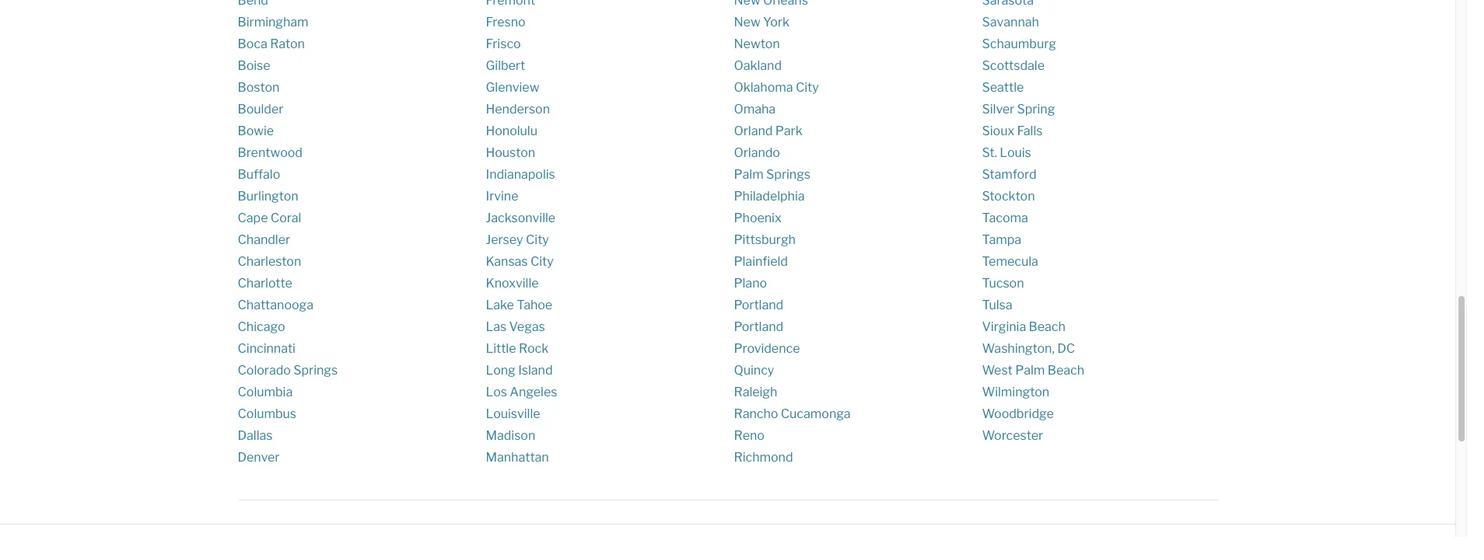 Task type: describe. For each thing, give the bounding box(es) containing it.
tulsa
[[982, 298, 1013, 313]]

york
[[763, 15, 790, 30]]

cape coral link
[[238, 211, 301, 226]]

long
[[486, 364, 516, 378]]

springs inside birmingham boca raton boise boston boulder bowie brentwood buffalo burlington cape coral chandler charleston charlotte chattanooga chicago cincinnati colorado springs columbia columbus dallas denver
[[294, 364, 338, 378]]

plano
[[734, 276, 767, 291]]

stockton link
[[982, 189, 1035, 204]]

burlington link
[[238, 189, 299, 204]]

city inside new york newton oakland oklahoma city omaha orland park orlando palm springs philadelphia phoenix pittsburgh plainfield plano portland portland providence quincy raleigh rancho cucamonga reno richmond
[[796, 80, 819, 95]]

omaha link
[[734, 102, 776, 117]]

1 vertical spatial beach
[[1048, 364, 1085, 378]]

vegas
[[509, 320, 545, 335]]

charlotte
[[238, 276, 292, 291]]

reno
[[734, 429, 765, 444]]

cincinnati link
[[238, 342, 296, 357]]

knoxville
[[486, 276, 539, 291]]

henderson
[[486, 102, 550, 117]]

rancho
[[734, 407, 778, 422]]

new york link
[[734, 15, 790, 30]]

birmingham boca raton boise boston boulder bowie brentwood buffalo burlington cape coral chandler charleston charlotte chattanooga chicago cincinnati colorado springs columbia columbus dallas denver
[[238, 15, 338, 466]]

0 vertical spatial beach
[[1029, 320, 1066, 335]]

tucson
[[982, 276, 1024, 291]]

jersey city link
[[486, 233, 549, 248]]

tulsa link
[[982, 298, 1013, 313]]

gilbert
[[486, 59, 525, 73]]

palm inside savannah schaumburg scottsdale seattle silver spring sioux falls st. louis stamford stockton tacoma tampa temecula tucson tulsa virginia beach washington, dc west palm beach wilmington woodbridge worcester
[[1016, 364, 1045, 378]]

virginia
[[982, 320, 1027, 335]]

palm springs link
[[734, 168, 811, 182]]

cape
[[238, 211, 268, 226]]

omaha
[[734, 102, 776, 117]]

honolulu
[[486, 124, 538, 139]]

columbus
[[238, 407, 297, 422]]

springs inside new york newton oakland oklahoma city omaha orland park orlando palm springs philadelphia phoenix pittsburgh plainfield plano portland portland providence quincy raleigh rancho cucamonga reno richmond
[[767, 168, 811, 182]]

worcester
[[982, 429, 1044, 444]]

jersey
[[486, 233, 523, 248]]

spring
[[1017, 102, 1055, 117]]

1 portland link from the top
[[734, 298, 784, 313]]

orlando link
[[734, 146, 780, 160]]

manhattan
[[486, 451, 549, 466]]

dallas
[[238, 429, 273, 444]]

orlando
[[734, 146, 780, 160]]

silver
[[982, 102, 1015, 117]]

1 vertical spatial city
[[526, 233, 549, 248]]

brentwood link
[[238, 146, 303, 160]]

fresno frisco gilbert glenview henderson honolulu houston indianapolis irvine jacksonville jersey city kansas city knoxville lake tahoe las vegas little rock long island los angeles louisville madison manhattan
[[486, 15, 558, 466]]

bowie link
[[238, 124, 274, 139]]

wilmington
[[982, 385, 1050, 400]]

providence
[[734, 342, 800, 357]]

scottsdale link
[[982, 59, 1045, 73]]

plano link
[[734, 276, 767, 291]]

sioux falls link
[[982, 124, 1043, 139]]

tahoe
[[517, 298, 553, 313]]

chattanooga
[[238, 298, 314, 313]]

new
[[734, 15, 761, 30]]

2 vertical spatial city
[[531, 255, 554, 269]]

plainfield
[[734, 255, 788, 269]]

orland park link
[[734, 124, 803, 139]]

brentwood
[[238, 146, 303, 160]]

wilmington link
[[982, 385, 1050, 400]]

oklahoma
[[734, 80, 793, 95]]

quincy
[[734, 364, 775, 378]]

savannah
[[982, 15, 1040, 30]]

tacoma link
[[982, 211, 1029, 226]]

long island link
[[486, 364, 553, 378]]

temecula link
[[982, 255, 1039, 269]]

woodbridge link
[[982, 407, 1054, 422]]

boston link
[[238, 80, 280, 95]]

denver
[[238, 451, 280, 466]]

glenview
[[486, 80, 540, 95]]

louisville
[[486, 407, 540, 422]]

boulder
[[238, 102, 284, 117]]

rock
[[519, 342, 549, 357]]

indianapolis link
[[486, 168, 555, 182]]

burlington
[[238, 189, 299, 204]]

kansas city link
[[486, 255, 554, 269]]

schaumburg
[[982, 37, 1057, 52]]

richmond link
[[734, 451, 793, 466]]

houston link
[[486, 146, 536, 160]]

silver spring link
[[982, 102, 1055, 117]]

columbus link
[[238, 407, 297, 422]]

philadelphia link
[[734, 189, 805, 204]]

stockton
[[982, 189, 1035, 204]]

rancho cucamonga link
[[734, 407, 851, 422]]



Task type: vqa. For each thing, say whether or not it's contained in the screenshot.
BURLINGTON 'link' at top left
yes



Task type: locate. For each thing, give the bounding box(es) containing it.
boca
[[238, 37, 267, 52]]

madison
[[486, 429, 536, 444]]

tampa
[[982, 233, 1022, 248]]

city right oklahoma
[[796, 80, 819, 95]]

0 horizontal spatial palm
[[734, 168, 764, 182]]

houston
[[486, 146, 536, 160]]

little
[[486, 342, 516, 357]]

portland link down plano link
[[734, 298, 784, 313]]

frisco link
[[486, 37, 521, 52]]

1 vertical spatial portland
[[734, 320, 784, 335]]

manhattan link
[[486, 451, 549, 466]]

portland up providence link
[[734, 320, 784, 335]]

pittsburgh link
[[734, 233, 796, 248]]

las
[[486, 320, 507, 335]]

little rock link
[[486, 342, 549, 357]]

springs up philadelphia
[[767, 168, 811, 182]]

tacoma
[[982, 211, 1029, 226]]

colorado springs link
[[238, 364, 338, 378]]

los angeles link
[[486, 385, 558, 400]]

richmond
[[734, 451, 793, 466]]

philadelphia
[[734, 189, 805, 204]]

chandler
[[238, 233, 290, 248]]

lake tahoe link
[[486, 298, 553, 313]]

0 vertical spatial springs
[[767, 168, 811, 182]]

pittsburgh
[[734, 233, 796, 248]]

raton
[[270, 37, 305, 52]]

2 portland link from the top
[[734, 320, 784, 335]]

city down jacksonville
[[526, 233, 549, 248]]

orland
[[734, 124, 773, 139]]

buffalo
[[238, 168, 280, 182]]

beach down dc
[[1048, 364, 1085, 378]]

falls
[[1018, 124, 1043, 139]]

portland link up providence link
[[734, 320, 784, 335]]

seattle link
[[982, 80, 1024, 95]]

louis
[[1000, 146, 1032, 160]]

savannah schaumburg scottsdale seattle silver spring sioux falls st. louis stamford stockton tacoma tampa temecula tucson tulsa virginia beach washington, dc west palm beach wilmington woodbridge worcester
[[982, 15, 1085, 444]]

boca raton link
[[238, 37, 305, 52]]

stamford link
[[982, 168, 1037, 182]]

phoenix
[[734, 211, 782, 226]]

sioux
[[982, 124, 1015, 139]]

park
[[776, 124, 803, 139]]

birmingham link
[[238, 15, 309, 30]]

louisville link
[[486, 407, 540, 422]]

st. louis link
[[982, 146, 1032, 160]]

washington,
[[982, 342, 1055, 357]]

palm
[[734, 168, 764, 182], [1016, 364, 1045, 378]]

0 vertical spatial palm
[[734, 168, 764, 182]]

las vegas link
[[486, 320, 545, 335]]

raleigh link
[[734, 385, 778, 400]]

1 vertical spatial portland link
[[734, 320, 784, 335]]

palm down washington, dc link
[[1016, 364, 1045, 378]]

raleigh
[[734, 385, 778, 400]]

0 horizontal spatial springs
[[294, 364, 338, 378]]

0 vertical spatial portland
[[734, 298, 784, 313]]

temecula
[[982, 255, 1039, 269]]

springs right colorado on the left bottom of the page
[[294, 364, 338, 378]]

seattle
[[982, 80, 1024, 95]]

irvine
[[486, 189, 519, 204]]

chicago link
[[238, 320, 285, 335]]

birmingham
[[238, 15, 309, 30]]

washington, dc link
[[982, 342, 1076, 357]]

1 horizontal spatial palm
[[1016, 364, 1045, 378]]

dallas link
[[238, 429, 273, 444]]

oakland link
[[734, 59, 782, 73]]

new york newton oakland oklahoma city omaha orland park orlando palm springs philadelphia phoenix pittsburgh plainfield plano portland portland providence quincy raleigh rancho cucamonga reno richmond
[[734, 15, 851, 466]]

portland down plano link
[[734, 298, 784, 313]]

portland link
[[734, 298, 784, 313], [734, 320, 784, 335]]

palm inside new york newton oakland oklahoma city omaha orland park orlando palm springs philadelphia phoenix pittsburgh plainfield plano portland portland providence quincy raleigh rancho cucamonga reno richmond
[[734, 168, 764, 182]]

springs
[[767, 168, 811, 182], [294, 364, 338, 378]]

1 vertical spatial palm
[[1016, 364, 1045, 378]]

glenview link
[[486, 80, 540, 95]]

denver link
[[238, 451, 280, 466]]

columbia
[[238, 385, 293, 400]]

2 portland from the top
[[734, 320, 784, 335]]

schaumburg link
[[982, 37, 1057, 52]]

1 horizontal spatial springs
[[767, 168, 811, 182]]

city down jersey city link
[[531, 255, 554, 269]]

boise
[[238, 59, 270, 73]]

1 portland from the top
[[734, 298, 784, 313]]

los
[[486, 385, 507, 400]]

oklahoma city link
[[734, 80, 819, 95]]

beach
[[1029, 320, 1066, 335], [1048, 364, 1085, 378]]

scottsdale
[[982, 59, 1045, 73]]

coral
[[271, 211, 301, 226]]

cucamonga
[[781, 407, 851, 422]]

tampa link
[[982, 233, 1022, 248]]

gilbert link
[[486, 59, 525, 73]]

0 vertical spatial portland link
[[734, 298, 784, 313]]

bowie
[[238, 124, 274, 139]]

fresno
[[486, 15, 526, 30]]

quincy link
[[734, 364, 775, 378]]

beach up washington, dc link
[[1029, 320, 1066, 335]]

west
[[982, 364, 1013, 378]]

woodbridge
[[982, 407, 1054, 422]]

palm down 'orlando'
[[734, 168, 764, 182]]

indianapolis
[[486, 168, 555, 182]]

boston
[[238, 80, 280, 95]]

charlotte link
[[238, 276, 292, 291]]

0 vertical spatial city
[[796, 80, 819, 95]]

colorado
[[238, 364, 291, 378]]

irvine link
[[486, 189, 519, 204]]

1 vertical spatial springs
[[294, 364, 338, 378]]



